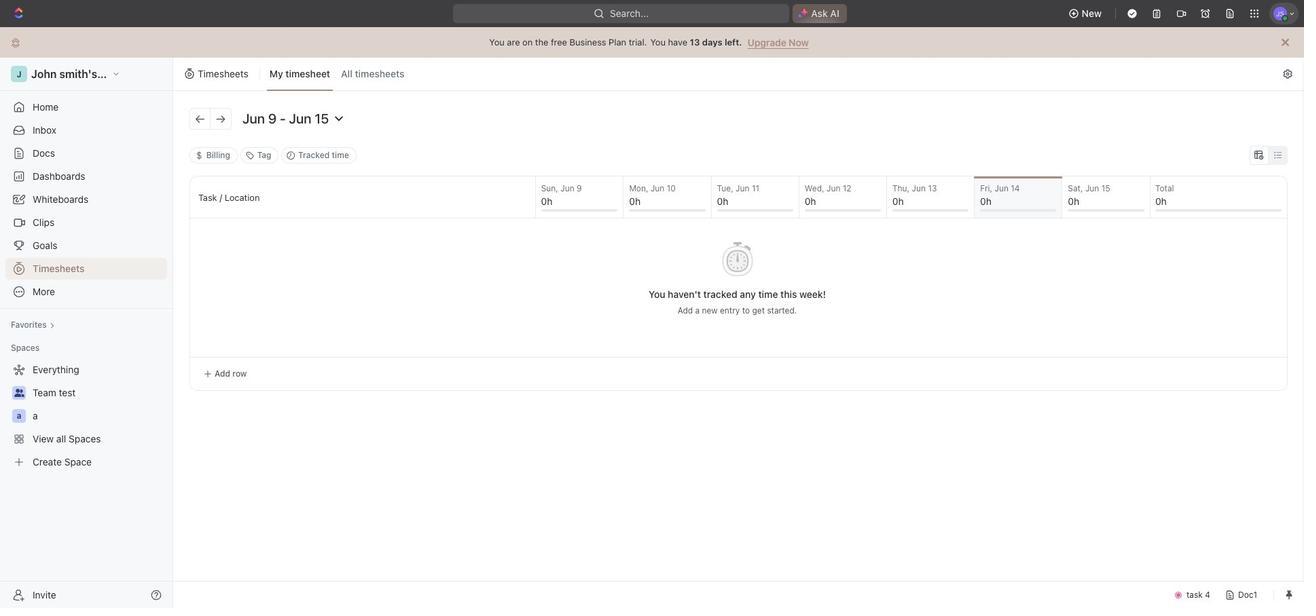 Task type: vqa. For each thing, say whether or not it's contained in the screenshot.
tree
yes



Task type: describe. For each thing, give the bounding box(es) containing it.
user group image
[[14, 389, 24, 397]]

john smith's workspace, , element
[[11, 66, 27, 82]]

a, , element
[[12, 410, 26, 423]]



Task type: locate. For each thing, give the bounding box(es) containing it.
tree inside sidebar navigation
[[5, 359, 167, 473]]

sidebar navigation
[[0, 58, 176, 609]]

tab list
[[267, 58, 407, 91]]

tree
[[5, 359, 167, 473]]



